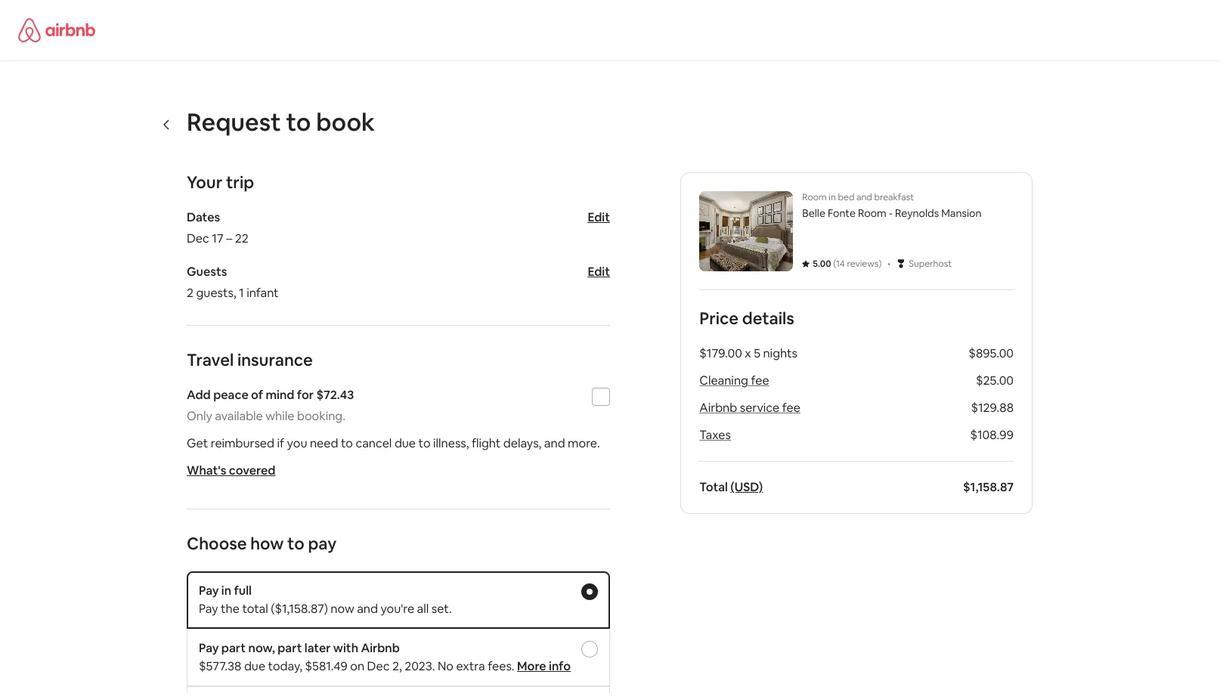 Task type: vqa. For each thing, say whether or not it's contained in the screenshot.
2023
no



Task type: locate. For each thing, give the bounding box(es) containing it.
1 horizontal spatial airbnb
[[699, 400, 737, 416]]

pay left the
[[199, 601, 218, 617]]

what's covered button
[[187, 463, 276, 479]]

in inside pay in full pay the total ($1,158.87) now and you're all set.
[[221, 583, 231, 599]]

pay up $577.38 at the left bottom
[[199, 640, 219, 656]]

0 horizontal spatial due
[[244, 658, 265, 674]]

1 vertical spatial edit button
[[588, 264, 610, 280]]

22
[[235, 231, 248, 246]]

on
[[350, 658, 364, 674]]

0 horizontal spatial part
[[221, 640, 246, 656]]

$577.38
[[199, 658, 241, 674]]

1 vertical spatial dec
[[367, 658, 390, 674]]

0 vertical spatial in
[[829, 191, 836, 203]]

part up today,
[[278, 640, 302, 656]]

price details
[[699, 308, 794, 329]]

dec
[[187, 231, 209, 246], [367, 658, 390, 674]]

fee up service
[[751, 373, 769, 389]]

$895.00
[[969, 345, 1014, 361]]

edit button
[[588, 209, 610, 225], [588, 264, 610, 280]]

in inside room in bed and breakfast belle fonte room - reynolds mansion
[[829, 191, 836, 203]]

if
[[277, 435, 284, 451]]

0 vertical spatial fee
[[751, 373, 769, 389]]

1 vertical spatial pay
[[199, 601, 218, 617]]

total (usd)
[[699, 479, 763, 495]]

and left more.
[[544, 435, 565, 451]]

total
[[242, 601, 268, 617]]

pay for pay in full pay the total ($1,158.87) now and you're all set.
[[199, 583, 219, 599]]

1 vertical spatial due
[[244, 658, 265, 674]]

in left bed
[[829, 191, 836, 203]]

due
[[395, 435, 416, 451], [244, 658, 265, 674]]

due right cancel
[[395, 435, 416, 451]]

part
[[221, 640, 246, 656], [278, 640, 302, 656]]

no
[[438, 658, 453, 674]]

details
[[742, 308, 794, 329]]

edit button for guests 2 guests, 1 infant
[[588, 264, 610, 280]]

infant
[[247, 285, 279, 301]]

1 horizontal spatial part
[[278, 640, 302, 656]]

delays,
[[503, 435, 541, 451]]

$108.99
[[970, 427, 1014, 443]]

and right now
[[357, 601, 378, 617]]

1 vertical spatial airbnb
[[361, 640, 400, 656]]

2023.
[[405, 658, 435, 674]]

trip
[[226, 172, 254, 193]]

0 vertical spatial and
[[856, 191, 872, 203]]

0 vertical spatial airbnb
[[699, 400, 737, 416]]

choose how to pay
[[187, 533, 337, 554]]

3 pay from the top
[[199, 640, 219, 656]]

room up belle
[[802, 191, 827, 203]]

x
[[745, 345, 751, 361]]

0 vertical spatial dec
[[187, 231, 209, 246]]

1 edit from the top
[[588, 209, 610, 225]]

travel insurance
[[187, 349, 313, 370]]

2 edit button from the top
[[588, 264, 610, 280]]

1 vertical spatial edit
[[588, 264, 610, 280]]

0 vertical spatial due
[[395, 435, 416, 451]]

fee right service
[[782, 400, 800, 416]]

you're
[[381, 601, 414, 617]]

superhost
[[909, 258, 952, 270]]

pay part now, part later with airbnb $577.38 due today,  $581.49 on dec 2, 2023. no extra fees. more info
[[199, 640, 571, 674]]

due down now,
[[244, 658, 265, 674]]

airbnb up 2,
[[361, 640, 400, 656]]

2 horizontal spatial and
[[856, 191, 872, 203]]

due inside the pay part now, part later with airbnb $577.38 due today,  $581.49 on dec 2, 2023. no extra fees. more info
[[244, 658, 265, 674]]

book
[[316, 107, 375, 138]]

($1,158.87)
[[271, 601, 328, 617]]

room left '-'
[[858, 206, 886, 220]]

$25.00
[[976, 373, 1014, 389]]

0 horizontal spatial and
[[357, 601, 378, 617]]

edit for guests 2 guests, 1 infant
[[588, 264, 610, 280]]

and right bed
[[856, 191, 872, 203]]

today,
[[268, 658, 302, 674]]

later
[[305, 640, 331, 656]]

dec left 2,
[[367, 658, 390, 674]]

1 horizontal spatial room
[[858, 206, 886, 220]]

edit
[[588, 209, 610, 225], [588, 264, 610, 280]]

in for room
[[829, 191, 836, 203]]

edit button for dates dec 17 – 22
[[588, 209, 610, 225]]

pay inside the pay part now, part later with airbnb $577.38 due today,  $581.49 on dec 2, 2023. no extra fees. more info
[[199, 640, 219, 656]]

0 horizontal spatial room
[[802, 191, 827, 203]]

2 vertical spatial pay
[[199, 640, 219, 656]]

1 pay from the top
[[199, 583, 219, 599]]

to left book
[[286, 107, 311, 138]]

belle
[[802, 206, 825, 220]]

$179.00
[[699, 345, 742, 361]]

pay left the full
[[199, 583, 219, 599]]

0 vertical spatial room
[[802, 191, 827, 203]]

fee
[[751, 373, 769, 389], [782, 400, 800, 416]]

get
[[187, 435, 208, 451]]

cleaning fee button
[[699, 373, 769, 389]]

1 vertical spatial fee
[[782, 400, 800, 416]]

airbnb up taxes button
[[699, 400, 737, 416]]

5
[[754, 345, 760, 361]]

0 vertical spatial pay
[[199, 583, 219, 599]]

1 horizontal spatial dec
[[367, 658, 390, 674]]

in left the full
[[221, 583, 231, 599]]

illness,
[[433, 435, 469, 451]]

1 vertical spatial in
[[221, 583, 231, 599]]

booking.
[[297, 408, 345, 424]]

dec left 17 at the left top of the page
[[187, 231, 209, 246]]

back image
[[161, 118, 173, 130]]

and
[[856, 191, 872, 203], [544, 435, 565, 451], [357, 601, 378, 617]]

pay
[[199, 583, 219, 599], [199, 601, 218, 617], [199, 640, 219, 656]]

to
[[286, 107, 311, 138], [341, 435, 353, 451], [418, 435, 431, 451], [287, 533, 304, 554]]

fonte
[[828, 206, 856, 220]]

cleaning fee
[[699, 373, 769, 389]]

service
[[740, 400, 780, 416]]

room
[[802, 191, 827, 203], [858, 206, 886, 220]]

0 horizontal spatial fee
[[751, 373, 769, 389]]

of
[[251, 387, 263, 403]]

dates dec 17 – 22
[[187, 209, 248, 246]]

while
[[266, 408, 294, 424]]

0 vertical spatial edit
[[588, 209, 610, 225]]

0 horizontal spatial in
[[221, 583, 231, 599]]

0 horizontal spatial dec
[[187, 231, 209, 246]]

info
[[549, 658, 571, 674]]

0 vertical spatial edit button
[[588, 209, 610, 225]]

peace
[[213, 387, 248, 403]]

in
[[829, 191, 836, 203], [221, 583, 231, 599]]

for
[[297, 387, 314, 403]]

1 edit button from the top
[[588, 209, 610, 225]]

extra
[[456, 658, 485, 674]]

room in bed and breakfast belle fonte room - reynolds mansion
[[802, 191, 982, 220]]

bed
[[838, 191, 854, 203]]

None radio
[[581, 584, 598, 600]]

1 horizontal spatial in
[[829, 191, 836, 203]]

2,
[[392, 658, 402, 674]]

and inside room in bed and breakfast belle fonte room - reynolds mansion
[[856, 191, 872, 203]]

part up $577.38 at the left bottom
[[221, 640, 246, 656]]

more info button
[[517, 658, 571, 674]]

2 edit from the top
[[588, 264, 610, 280]]

pay in full pay the total ($1,158.87) now and you're all set.
[[199, 583, 452, 617]]

5.00 ( 14 reviews )
[[813, 258, 882, 270]]

0 horizontal spatial airbnb
[[361, 640, 400, 656]]

get reimbursed if you need to cancel due to illness, flight delays, and more.
[[187, 435, 600, 451]]

price
[[699, 308, 739, 329]]

2
[[187, 285, 194, 301]]

airbnb
[[699, 400, 737, 416], [361, 640, 400, 656]]

1 vertical spatial and
[[544, 435, 565, 451]]

2 pay from the top
[[199, 601, 218, 617]]

1 horizontal spatial due
[[395, 435, 416, 451]]

pay for pay part now, part later with airbnb $577.38 due today,  $581.49 on dec 2, 2023. no extra fees. more info
[[199, 640, 219, 656]]

None radio
[[581, 641, 598, 658]]

more
[[517, 658, 546, 674]]

2 vertical spatial and
[[357, 601, 378, 617]]



Task type: describe. For each thing, give the bounding box(es) containing it.
guests
[[187, 264, 227, 280]]

$581.49
[[305, 658, 348, 674]]

-
[[889, 206, 893, 220]]

reviews
[[847, 258, 879, 270]]

mansion
[[941, 206, 982, 220]]

set.
[[431, 601, 452, 617]]

taxes button
[[699, 427, 731, 443]]

airbnb service fee button
[[699, 400, 800, 416]]

•
[[888, 256, 891, 271]]

taxes
[[699, 427, 731, 443]]

more.
[[568, 435, 600, 451]]

in for pay
[[221, 583, 231, 599]]

(usd)
[[730, 479, 763, 495]]

request to book
[[187, 107, 375, 138]]

$129.88
[[971, 400, 1014, 416]]

airbnb inside the pay part now, part later with airbnb $577.38 due today,  $581.49 on dec 2, 2023. no extra fees. more info
[[361, 640, 400, 656]]

1 vertical spatial room
[[858, 206, 886, 220]]

insurance
[[237, 349, 313, 370]]

1 horizontal spatial fee
[[782, 400, 800, 416]]

request
[[187, 107, 281, 138]]

(
[[833, 258, 836, 270]]

breakfast
[[874, 191, 914, 203]]

reynolds
[[895, 206, 939, 220]]

all
[[417, 601, 429, 617]]

1 horizontal spatial and
[[544, 435, 565, 451]]

reimbursed
[[211, 435, 274, 451]]

$72.43
[[316, 387, 354, 403]]

cleaning
[[699, 373, 748, 389]]

to left "pay"
[[287, 533, 304, 554]]

the
[[221, 601, 240, 617]]

$179.00 x 5 nights
[[699, 345, 797, 361]]

dec inside the pay part now, part later with airbnb $577.38 due today,  $581.49 on dec 2, 2023. no extra fees. more info
[[367, 658, 390, 674]]

2 part from the left
[[278, 640, 302, 656]]

how
[[250, 533, 284, 554]]

need
[[310, 435, 338, 451]]

total
[[699, 479, 728, 495]]

flight
[[472, 435, 501, 451]]

your trip
[[187, 172, 254, 193]]

you
[[287, 435, 307, 451]]

choose
[[187, 533, 247, 554]]

dec inside dates dec 17 – 22
[[187, 231, 209, 246]]

to right need
[[341, 435, 353, 451]]

and inside pay in full pay the total ($1,158.87) now and you're all set.
[[357, 601, 378, 617]]

full
[[234, 583, 252, 599]]

available
[[215, 408, 263, 424]]

with
[[333, 640, 358, 656]]

your
[[187, 172, 222, 193]]

dates
[[187, 209, 220, 225]]

guests 2 guests, 1 infant
[[187, 264, 279, 301]]

14
[[836, 258, 845, 270]]

to left illness,
[[418, 435, 431, 451]]

pay
[[308, 533, 337, 554]]

add peace of mind for $72.43 only available while booking.
[[187, 387, 354, 424]]

fees.
[[488, 658, 514, 674]]

1 part from the left
[[221, 640, 246, 656]]

17
[[212, 231, 223, 246]]

add
[[187, 387, 211, 403]]

airbnb service fee
[[699, 400, 800, 416]]

1
[[239, 285, 244, 301]]

edit for dates dec 17 – 22
[[588, 209, 610, 225]]

$1,158.87
[[963, 479, 1014, 495]]

now,
[[248, 640, 275, 656]]

5.00
[[813, 258, 831, 270]]

)
[[879, 258, 882, 270]]

–
[[226, 231, 232, 246]]

guests,
[[196, 285, 236, 301]]

(usd) button
[[730, 479, 763, 495]]

mind
[[266, 387, 294, 403]]

now
[[331, 601, 354, 617]]

only
[[187, 408, 212, 424]]

nights
[[763, 345, 797, 361]]

travel
[[187, 349, 234, 370]]



